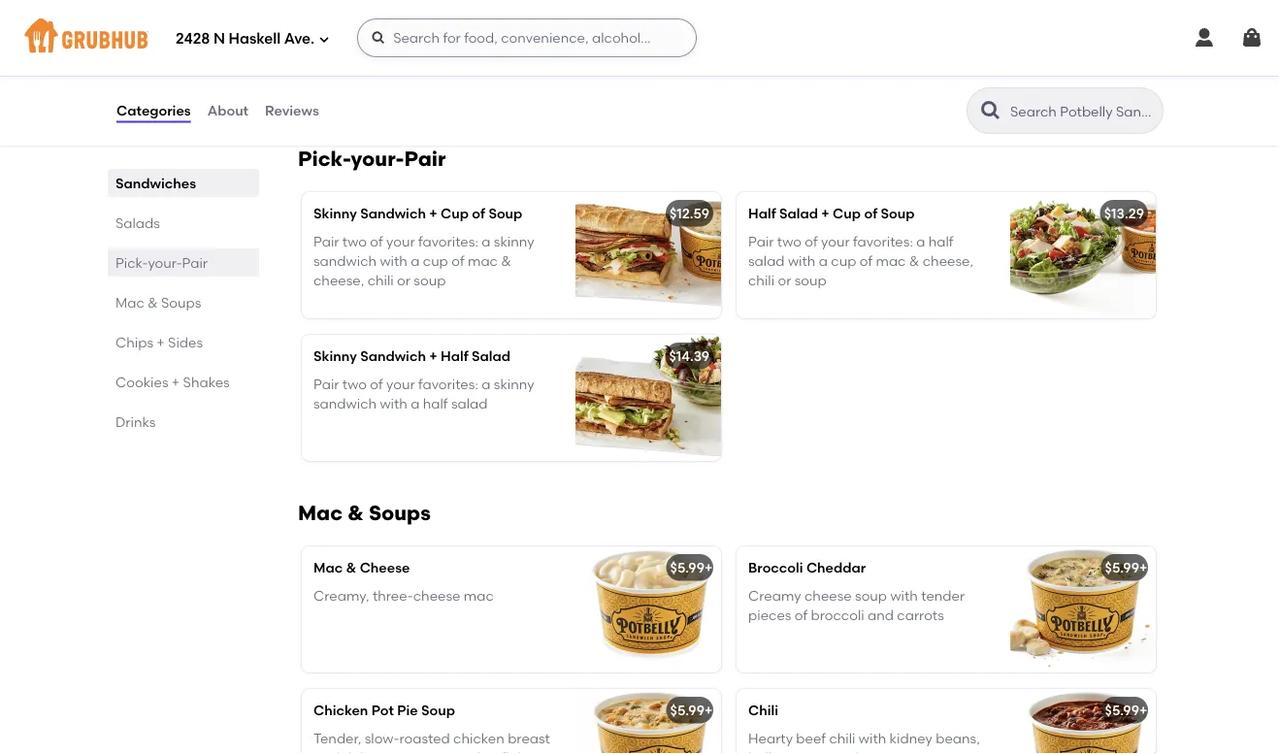 Task type: locate. For each thing, give the bounding box(es) containing it.
favorites: inside pair two of your favorites: a skinny sandwich with a half salad
[[418, 375, 478, 392]]

half right $12.59
[[748, 205, 776, 222]]

1 horizontal spatial field
[[748, 60, 776, 76]]

0 vertical spatial your-
[[351, 147, 404, 171]]

grilled
[[386, 20, 427, 37]]

pair inside pair two of your favorites: a skinny sandwich with a cup of mac & cheese, chili or soup
[[313, 233, 339, 249]]

kidney
[[890, 730, 933, 746]]

0 horizontal spatial soups
[[161, 294, 201, 311]]

pair inside pair two of your favorites: a half salad with a cup of mac & cheese, chili or soup
[[748, 233, 774, 249]]

1 horizontal spatial vinaigrette
[[895, 60, 967, 76]]

about
[[207, 102, 249, 119]]

your down half salad + cup of soup
[[821, 233, 850, 249]]

creamy,
[[313, 587, 369, 604]]

pick-your-pair
[[298, 147, 446, 171], [115, 254, 208, 271]]

mac
[[115, 294, 144, 311], [298, 501, 343, 526], [313, 560, 343, 576]]

0 vertical spatial pick-
[[298, 147, 351, 171]]

chicken up avocado,
[[430, 20, 482, 37]]

with inside pair two of your favorites: a skinny sandwich with a half salad
[[380, 395, 407, 412]]

2 horizontal spatial chili
[[829, 730, 855, 746]]

soup inside pair two of your favorites: a skinny sandwich with a cup of mac & cheese, chili or soup
[[414, 272, 446, 289]]

chicken up "tender,"
[[313, 702, 368, 719]]

cup down skinny sandwich + cup of soup
[[423, 252, 448, 269]]

0 horizontal spatial chili
[[367, 272, 394, 289]]

salads tab
[[115, 213, 251, 233]]

1 vertical spatial your-
[[148, 254, 182, 271]]

1 vertical spatial pick-your-pair
[[115, 254, 208, 271]]

pair down free
[[404, 147, 446, 171]]

greens, down cranberries,
[[780, 60, 828, 76]]

or down skinny sandwich + cup of soup
[[397, 272, 411, 289]]

cup
[[423, 252, 448, 269], [831, 252, 856, 269]]

sandwich
[[313, 252, 377, 269], [313, 395, 377, 412]]

chicken
[[430, 20, 482, 37], [453, 730, 504, 746]]

hummus,
[[458, 40, 519, 56]]

chicken inside chicken salad, provolone, dried cranberries, cucumbers, tomatoes, field greens, balsamic vinaigrette
[[748, 20, 802, 37]]

pick-your-pair down 'fat'
[[298, 147, 446, 171]]

2 sandwich from the top
[[360, 348, 426, 364]]

about button
[[206, 76, 249, 146]]

1 horizontal spatial salad
[[748, 252, 785, 269]]

salad inside pair two of your favorites: a half salad with a cup of mac & cheese, chili or soup
[[748, 252, 785, 269]]

mac up creamy,
[[313, 560, 343, 576]]

salad inside pair two of your favorites: a skinny sandwich with a half salad
[[451, 395, 488, 412]]

favorites: down skinny sandwich + cup of soup
[[418, 233, 478, 249]]

with right "veggies"
[[458, 749, 486, 754]]

served
[[384, 79, 428, 96]]

1 vertical spatial soups
[[369, 501, 431, 526]]

cup down half salad + cup of soup
[[831, 252, 856, 269]]

soup up broccoli
[[855, 587, 887, 604]]

0 vertical spatial tomatoes,
[[911, 40, 978, 56]]

and inside creamy cheese soup with tender pieces of broccoli and carrots
[[868, 607, 894, 623]]

a
[[451, 79, 460, 96], [482, 233, 491, 249], [916, 233, 925, 249], [411, 252, 420, 269], [819, 252, 828, 269], [482, 375, 491, 392], [411, 395, 420, 412], [489, 749, 498, 754]]

1 vertical spatial tomatoes,
[[313, 79, 381, 96]]

search icon image
[[979, 99, 1003, 122]]

soup up pair two of your favorites: a half salad with a cup of mac & cheese, chili or soup
[[881, 205, 915, 222]]

cup inside pair two of your favorites: a half salad with a cup of mac & cheese, chili or soup
[[831, 252, 856, 269]]

svg image
[[1193, 26, 1216, 49], [1240, 26, 1264, 49], [371, 30, 386, 46], [318, 33, 330, 45]]

cheese right creamy,
[[413, 587, 460, 604]]

1 cup from the left
[[441, 205, 469, 222]]

$5.99 +
[[670, 560, 713, 576], [1105, 560, 1148, 576], [670, 702, 713, 719], [1105, 702, 1148, 719]]

cucumber,
[[427, 60, 498, 76]]

1 horizontal spatial mac & soups
[[298, 501, 431, 526]]

and
[[868, 607, 894, 623], [313, 749, 340, 754], [833, 749, 859, 754]]

1 cheese from the left
[[413, 587, 460, 604]]

pick-your-pair tab
[[115, 252, 251, 273]]

0 vertical spatial skinny
[[494, 233, 534, 249]]

field inside all-natural grilled chicken breast, fresh-sliced avocado, hummus, hard-boiled egg, cucumber, tomatoes, served on a bed of field greens, with fat free vinaigrette
[[509, 79, 537, 96]]

salad up pair two of your favorites: a skinny sandwich with a half salad
[[472, 348, 510, 364]]

pair down half salad + cup of soup
[[748, 233, 774, 249]]

your for skinny sandwich + cup of soup
[[386, 233, 415, 249]]

soups down pick-your-pair tab
[[161, 294, 201, 311]]

+
[[429, 205, 437, 222], [821, 205, 830, 222], [157, 334, 165, 350], [429, 348, 437, 364], [172, 374, 180, 390], [705, 560, 713, 576], [1139, 560, 1148, 576], [705, 702, 713, 719], [1139, 702, 1148, 719]]

chili inside pair two of your favorites: a skinny sandwich with a cup of mac & cheese, chili or soup
[[367, 272, 394, 289]]

with inside pair two of your favorites: a half salad with a cup of mac & cheese, chili or soup
[[788, 252, 816, 269]]

broccoli
[[748, 560, 803, 576]]

0 horizontal spatial chicken
[[313, 702, 368, 719]]

and left onions
[[833, 749, 859, 754]]

pick-
[[298, 147, 351, 171], [115, 254, 148, 271]]

your down skinny sandwich + half salad
[[386, 375, 415, 392]]

mac & cheese
[[313, 560, 410, 576]]

1 vertical spatial skinny
[[494, 375, 534, 392]]

skinny inside pair two of your favorites: a skinny sandwich with a half salad
[[494, 375, 534, 392]]

& inside pair two of your favorites: a half salad with a cup of mac & cheese, chili or soup
[[909, 252, 919, 269]]

1 sandwich from the top
[[313, 252, 377, 269]]

0 horizontal spatial mac & soups
[[115, 294, 201, 311]]

0 horizontal spatial pick-your-pair
[[115, 254, 208, 271]]

1 horizontal spatial or
[[778, 272, 791, 289]]

salad down half salad + cup of soup
[[748, 252, 785, 269]]

hearty beef chili with kidney beans, bell peppers and onions
[[748, 730, 980, 754]]

mac & soups
[[115, 294, 201, 311], [298, 501, 431, 526]]

&
[[501, 252, 511, 269], [909, 252, 919, 269], [148, 294, 158, 311], [348, 501, 364, 526], [346, 560, 356, 576]]

all-natural grilled chicken breast, fresh-sliced avocado, hummus, hard-boiled egg, cucumber, tomatoes, served on a bed of field greens, with fat free vinaigrette button
[[302, 0, 721, 116]]

mac up mac & cheese
[[298, 501, 343, 526]]

cup for sandwich
[[441, 205, 469, 222]]

soups up cheese
[[369, 501, 431, 526]]

0 horizontal spatial greens,
[[313, 99, 362, 116]]

0 vertical spatial mac & soups
[[115, 294, 201, 311]]

1 horizontal spatial chili
[[748, 272, 775, 289]]

two inside pair two of your favorites: a half salad with a cup of mac & cheese, chili or soup
[[777, 233, 802, 249]]

pick- down salads
[[115, 254, 148, 271]]

skinny for skinny sandwich + cup of soup
[[313, 205, 357, 222]]

field
[[748, 60, 776, 76], [509, 79, 537, 96]]

2 or from the left
[[778, 272, 791, 289]]

cheddar
[[806, 560, 866, 576]]

0 horizontal spatial half
[[423, 395, 448, 412]]

2 horizontal spatial and
[[868, 607, 894, 623]]

tomatoes, down hard-
[[313, 79, 381, 96]]

pair inside pair two of your favorites: a skinny sandwich with a half salad
[[313, 375, 339, 392]]

pick- down reviews button
[[298, 147, 351, 171]]

pair
[[404, 147, 446, 171], [313, 233, 339, 249], [748, 233, 774, 249], [182, 254, 208, 271], [313, 375, 339, 392]]

pair for half salad + cup of soup
[[748, 233, 774, 249]]

vinaigrette down dried
[[895, 60, 967, 76]]

two down half salad + cup of soup
[[777, 233, 802, 249]]

chicken pot pie soup image
[[576, 689, 721, 754]]

and down "tender,"
[[313, 749, 340, 754]]

$5.99 for creamy, three-cheese mac
[[670, 560, 705, 576]]

1 vertical spatial chicken
[[313, 702, 368, 719]]

vinaigrette inside chicken salad, provolone, dried cranberries, cucumbers, tomatoes, field greens, balsamic vinaigrette
[[895, 60, 967, 76]]

1 vertical spatial salad
[[472, 348, 510, 364]]

soup
[[489, 205, 522, 222], [881, 205, 915, 222], [421, 702, 455, 719]]

1 horizontal spatial tomatoes,
[[911, 40, 978, 56]]

cookies + shakes tab
[[115, 372, 251, 392]]

0 horizontal spatial salad
[[472, 348, 510, 364]]

your- down 'fat'
[[351, 147, 404, 171]]

sandwich for pair two of your favorites: a skinny sandwich with a half salad
[[313, 395, 377, 412]]

boiled
[[350, 60, 391, 76]]

cheese, for pair two of your favorites: a skinny sandwich with a cup of mac & cheese, chili or soup
[[313, 272, 364, 289]]

pair down the salads tab
[[182, 254, 208, 271]]

cheese inside creamy cheese soup with tender pieces of broccoli and carrots
[[805, 587, 852, 604]]

skinny sandwich + cup of soup image
[[576, 192, 721, 318]]

mac up chips
[[115, 294, 144, 311]]

hearty
[[748, 730, 793, 746]]

your
[[386, 233, 415, 249], [821, 233, 850, 249], [386, 375, 415, 392]]

$5.99 + for hearty beef chili with kidney beans, bell peppers and onions
[[1105, 702, 1148, 719]]

sandwich down skinny sandwich + cup of soup
[[313, 252, 377, 269]]

sandwich up pair two of your favorites: a skinny sandwich with a cup of mac & cheese, chili or soup
[[360, 205, 426, 222]]

cheese
[[360, 560, 410, 576]]

0 horizontal spatial cup
[[423, 252, 448, 269]]

sandwich down skinny sandwich + half salad
[[313, 395, 377, 412]]

vinaigrette down the 'bed'
[[446, 99, 518, 116]]

soup down half salad + cup of soup
[[795, 272, 827, 289]]

or for salad
[[778, 272, 791, 289]]

with left 'fat'
[[365, 99, 393, 116]]

mac & soups inside tab
[[115, 294, 201, 311]]

peppers
[[775, 749, 830, 754]]

salad down skinny sandwich + half salad
[[451, 395, 488, 412]]

0 horizontal spatial vinaigrette
[[446, 99, 518, 116]]

0 horizontal spatial and
[[313, 749, 340, 754]]

your for skinny sandwich + half salad
[[386, 375, 415, 392]]

1 horizontal spatial greens,
[[780, 60, 828, 76]]

pair down skinny sandwich + cup of soup
[[313, 233, 339, 249]]

two inside pair two of your favorites: a skinny sandwich with a half salad
[[342, 375, 367, 392]]

mac for skinny
[[468, 252, 498, 269]]

greens,
[[780, 60, 828, 76], [313, 99, 362, 116]]

0 vertical spatial salad
[[748, 252, 785, 269]]

tomatoes, inside all-natural grilled chicken breast, fresh-sliced avocado, hummus, hard-boiled egg, cucumber, tomatoes, served on a bed of field greens, with fat free vinaigrette
[[313, 79, 381, 96]]

2 cup from the left
[[831, 252, 856, 269]]

half up pair two of your favorites: a skinny sandwich with a half salad
[[441, 348, 468, 364]]

with inside creamy cheese soup with tender pieces of broccoli and carrots
[[890, 587, 918, 604]]

favorites: inside pair two of your favorites: a half salad with a cup of mac & cheese, chili or soup
[[853, 233, 913, 249]]

two down skinny sandwich + cup of soup
[[342, 233, 367, 249]]

2 cup from the left
[[833, 205, 861, 222]]

$5.99
[[670, 560, 705, 576], [1105, 560, 1139, 576], [670, 702, 705, 719], [1105, 702, 1139, 719]]

half
[[748, 205, 776, 222], [441, 348, 468, 364]]

sandwiches tab
[[115, 173, 251, 193]]

cheese, inside pair two of your favorites: a skinny sandwich with a cup of mac & cheese, chili or soup
[[313, 272, 364, 289]]

reviews button
[[264, 76, 320, 146]]

1 vertical spatial sandwich
[[360, 348, 426, 364]]

skinny inside pair two of your favorites: a skinny sandwich with a cup of mac & cheese, chili or soup
[[494, 233, 534, 249]]

1 vertical spatial skinny
[[313, 348, 357, 364]]

sandwich inside pair two of your favorites: a skinny sandwich with a cup of mac & cheese, chili or soup
[[313, 252, 377, 269]]

cheese, inside pair two of your favorites: a half salad with a cup of mac & cheese, chili or soup
[[923, 252, 973, 269]]

1 vertical spatial greens,
[[313, 99, 362, 116]]

with down half salad + cup of soup
[[788, 252, 816, 269]]

mac down half salad + cup of soup
[[876, 252, 906, 269]]

mac & soups up the chips + sides on the top left of page
[[115, 294, 201, 311]]

cup up pair two of your favorites: a skinny sandwich with a cup of mac & cheese, chili or soup
[[441, 205, 469, 222]]

salad
[[779, 205, 818, 222], [472, 348, 510, 364]]

mac inside pair two of your favorites: a skinny sandwich with a cup of mac & cheese, chili or soup
[[468, 252, 498, 269]]

0 vertical spatial soups
[[161, 294, 201, 311]]

soup inside creamy cheese soup with tender pieces of broccoli and carrots
[[855, 587, 887, 604]]

1 sandwich from the top
[[360, 205, 426, 222]]

favorites: down half salad + cup of soup
[[853, 233, 913, 249]]

favorites: for skinny sandwich + half salad
[[418, 375, 478, 392]]

field down cranberries,
[[748, 60, 776, 76]]

0 horizontal spatial field
[[509, 79, 537, 96]]

chili inside pair two of your favorites: a half salad with a cup of mac & cheese, chili or soup
[[748, 272, 775, 289]]

2 skinny from the top
[[313, 348, 357, 364]]

pair for skinny sandwich + cup of soup
[[313, 233, 339, 249]]

0 horizontal spatial cheese
[[413, 587, 460, 604]]

with inside all-natural grilled chicken breast, fresh-sliced avocado, hummus, hard-boiled egg, cucumber, tomatoes, served on a bed of field greens, with fat free vinaigrette
[[365, 99, 393, 116]]

pair down skinny sandwich + half salad
[[313, 375, 339, 392]]

and for tender, slow-roasted chicken breast and delicious veggies with a flak
[[833, 749, 859, 754]]

skinny sandwich + half salad image
[[576, 335, 721, 461]]

sandwich for cup
[[360, 205, 426, 222]]

soup
[[414, 272, 446, 289], [795, 272, 827, 289], [855, 587, 887, 604]]

0 horizontal spatial soup
[[414, 272, 446, 289]]

1 horizontal spatial salad
[[779, 205, 818, 222]]

2 sandwich from the top
[[313, 395, 377, 412]]

0 horizontal spatial your-
[[148, 254, 182, 271]]

veggies
[[404, 749, 455, 754]]

1 vertical spatial half
[[423, 395, 448, 412]]

2428 n haskell ave.
[[176, 30, 315, 48]]

bell
[[748, 749, 772, 754]]

and inside hearty beef chili with kidney beans, bell peppers and onions
[[833, 749, 859, 754]]

with down skinny sandwich + cup of soup
[[380, 252, 407, 269]]

favorites: inside pair two of your favorites: a skinny sandwich with a cup of mac & cheese, chili or soup
[[418, 233, 478, 249]]

0 vertical spatial greens,
[[780, 60, 828, 76]]

0 vertical spatial chicken
[[430, 20, 482, 37]]

mac down skinny sandwich + cup of soup
[[468, 252, 498, 269]]

2 horizontal spatial soup
[[855, 587, 887, 604]]

0 horizontal spatial cup
[[441, 205, 469, 222]]

half inside pair two of your favorites: a skinny sandwich with a half salad
[[423, 395, 448, 412]]

Search Potbelly Sandwich Works search field
[[1008, 102, 1157, 120]]

chicken up cranberries,
[[748, 20, 802, 37]]

1 horizontal spatial cup
[[831, 252, 856, 269]]

1 horizontal spatial and
[[833, 749, 859, 754]]

or
[[397, 272, 411, 289], [778, 272, 791, 289]]

carrots
[[897, 607, 944, 623]]

chicken salad salad image
[[1010, 0, 1156, 106]]

your inside pair two of your favorites: a skinny sandwich with a cup of mac & cheese, chili or soup
[[386, 233, 415, 249]]

soup up roasted
[[421, 702, 455, 719]]

cup inside pair two of your favorites: a skinny sandwich with a cup of mac & cheese, chili or soup
[[423, 252, 448, 269]]

with up carrots
[[890, 587, 918, 604]]

chicken for chicken pot pie soup
[[313, 702, 368, 719]]

chili right beef
[[829, 730, 855, 746]]

cup
[[441, 205, 469, 222], [833, 205, 861, 222]]

your- down the salads tab
[[148, 254, 182, 271]]

your inside pair two of your favorites: a skinny sandwich with a half salad
[[386, 375, 415, 392]]

of inside all-natural grilled chicken breast, fresh-sliced avocado, hummus, hard-boiled egg, cucumber, tomatoes, served on a bed of field greens, with fat free vinaigrette
[[492, 79, 505, 96]]

0 horizontal spatial or
[[397, 272, 411, 289]]

soup inside pair two of your favorites: a half salad with a cup of mac & cheese, chili or soup
[[795, 272, 827, 289]]

0 vertical spatial cheese,
[[923, 252, 973, 269]]

1 vertical spatial field
[[509, 79, 537, 96]]

your- inside tab
[[148, 254, 182, 271]]

sandwich inside pair two of your favorites: a skinny sandwich with a half salad
[[313, 395, 377, 412]]

cucumbers,
[[830, 40, 908, 56]]

cup up pair two of your favorites: a half salad with a cup of mac & cheese, chili or soup
[[833, 205, 861, 222]]

or inside pair two of your favorites: a skinny sandwich with a cup of mac & cheese, chili or soup
[[397, 272, 411, 289]]

1 vertical spatial cheese,
[[313, 272, 364, 289]]

1 horizontal spatial half
[[929, 233, 954, 249]]

1 skinny from the top
[[494, 233, 534, 249]]

tomatoes, down dried
[[911, 40, 978, 56]]

1 horizontal spatial cheese
[[805, 587, 852, 604]]

1 horizontal spatial soup
[[489, 205, 522, 222]]

creamy, three-cheese mac
[[313, 587, 494, 604]]

half
[[929, 233, 954, 249], [423, 395, 448, 412]]

skinny
[[313, 205, 357, 222], [313, 348, 357, 364]]

chili
[[367, 272, 394, 289], [748, 272, 775, 289], [829, 730, 855, 746]]

with inside hearty beef chili with kidney beans, bell peppers and onions
[[859, 730, 886, 746]]

1 horizontal spatial cup
[[833, 205, 861, 222]]

cheese
[[413, 587, 460, 604], [805, 587, 852, 604]]

salads
[[115, 214, 160, 231]]

bed
[[463, 79, 489, 96]]

0 vertical spatial mac
[[115, 294, 144, 311]]

with up onions
[[859, 730, 886, 746]]

chicken left breast at left
[[453, 730, 504, 746]]

0 vertical spatial vinaigrette
[[895, 60, 967, 76]]

0 vertical spatial sandwich
[[313, 252, 377, 269]]

with down skinny sandwich + half salad
[[380, 395, 407, 412]]

with inside pair two of your favorites: a skinny sandwich with a cup of mac & cheese, chili or soup
[[380, 252, 407, 269]]

avocado,
[[393, 40, 455, 56]]

tender
[[921, 587, 965, 604]]

1 or from the left
[[397, 272, 411, 289]]

1 horizontal spatial half
[[748, 205, 776, 222]]

natural
[[336, 20, 383, 37]]

or inside pair two of your favorites: a half salad with a cup of mac & cheese, chili or soup
[[778, 272, 791, 289]]

chicken
[[748, 20, 802, 37], [313, 702, 368, 719]]

salad
[[748, 252, 785, 269], [451, 395, 488, 412]]

chili down skinny sandwich + cup of soup
[[367, 272, 394, 289]]

favorites: down skinny sandwich + half salad
[[418, 375, 478, 392]]

your inside pair two of your favorites: a half salad with a cup of mac & cheese, chili or soup
[[821, 233, 850, 249]]

$5.99 for tender, slow-roasted chicken breast and delicious veggies with a flak
[[670, 702, 705, 719]]

two down skinny sandwich + half salad
[[342, 375, 367, 392]]

0 horizontal spatial tomatoes,
[[313, 79, 381, 96]]

1 vertical spatial vinaigrette
[[446, 99, 518, 116]]

mac inside pair two of your favorites: a half salad with a cup of mac & cheese, chili or soup
[[876, 252, 906, 269]]

pair inside tab
[[182, 254, 208, 271]]

pick-your-pair down the salads tab
[[115, 254, 208, 271]]

field right the 'bed'
[[509, 79, 537, 96]]

1 vertical spatial salad
[[451, 395, 488, 412]]

2 cheese from the left
[[805, 587, 852, 604]]

$5.99 + for creamy cheese soup with tender pieces of broccoli and carrots
[[1105, 560, 1148, 576]]

sandwich
[[360, 205, 426, 222], [360, 348, 426, 364]]

salad up pair two of your favorites: a half salad with a cup of mac & cheese, chili or soup
[[779, 205, 818, 222]]

1 vertical spatial chicken
[[453, 730, 504, 746]]

your down skinny sandwich + cup of soup
[[386, 233, 415, 249]]

2 horizontal spatial soup
[[881, 205, 915, 222]]

chicken inside tender, slow-roasted chicken breast and delicious veggies with a flak
[[453, 730, 504, 746]]

1 cup from the left
[[423, 252, 448, 269]]

cup for sandwich
[[423, 252, 448, 269]]

mac
[[468, 252, 498, 269], [876, 252, 906, 269], [464, 587, 494, 604]]

reviews
[[265, 102, 319, 119]]

or down half salad + cup of soup
[[778, 272, 791, 289]]

and left carrots
[[868, 607, 894, 623]]

greens, down hard-
[[313, 99, 362, 116]]

0 horizontal spatial salad
[[451, 395, 488, 412]]

three-
[[373, 587, 413, 604]]

of
[[492, 79, 505, 96], [472, 205, 485, 222], [864, 205, 877, 222], [370, 233, 383, 249], [805, 233, 818, 249], [451, 252, 464, 269], [860, 252, 873, 269], [370, 375, 383, 392], [795, 607, 808, 623]]

2 skinny from the top
[[494, 375, 534, 392]]

0 vertical spatial field
[[748, 60, 776, 76]]

sandwich up pair two of your favorites: a skinny sandwich with a half salad
[[360, 348, 426, 364]]

1 skinny from the top
[[313, 205, 357, 222]]

soup down skinny sandwich + cup of soup
[[414, 272, 446, 289]]

chili for salad
[[748, 272, 775, 289]]

0 horizontal spatial cheese,
[[313, 272, 364, 289]]

cheese up broccoli
[[805, 587, 852, 604]]

1 horizontal spatial chicken
[[748, 20, 802, 37]]

chili down half salad + cup of soup
[[748, 272, 775, 289]]

0 vertical spatial skinny
[[313, 205, 357, 222]]

0 horizontal spatial half
[[441, 348, 468, 364]]

1 horizontal spatial cheese,
[[923, 252, 973, 269]]

0 vertical spatial chicken
[[748, 20, 802, 37]]

two inside pair two of your favorites: a skinny sandwich with a cup of mac & cheese, chili or soup
[[342, 233, 367, 249]]

chicken inside all-natural grilled chicken breast, fresh-sliced avocado, hummus, hard-boiled egg, cucumber, tomatoes, served on a bed of field greens, with fat free vinaigrette
[[430, 20, 482, 37]]

mac & soups up mac & cheese
[[298, 501, 431, 526]]

mac & soups tab
[[115, 292, 251, 313]]

0 horizontal spatial pick-
[[115, 254, 148, 271]]

0 vertical spatial pick-your-pair
[[298, 147, 446, 171]]

soup up pair two of your favorites: a skinny sandwich with a cup of mac & cheese, chili or soup
[[489, 205, 522, 222]]

0 vertical spatial half
[[929, 233, 954, 249]]

1 vertical spatial mac
[[298, 501, 343, 526]]

1 horizontal spatial pick-
[[298, 147, 351, 171]]

1 horizontal spatial soup
[[795, 272, 827, 289]]

1 vertical spatial pick-
[[115, 254, 148, 271]]

mac for half
[[876, 252, 906, 269]]

1 vertical spatial sandwich
[[313, 395, 377, 412]]

0 vertical spatial sandwich
[[360, 205, 426, 222]]

breast
[[508, 730, 550, 746]]



Task type: describe. For each thing, give the bounding box(es) containing it.
delicious
[[343, 749, 401, 754]]

$14.39
[[669, 348, 709, 364]]

skinny for skinny sandwich + cup of soup
[[494, 233, 534, 249]]

1 horizontal spatial soups
[[369, 501, 431, 526]]

0 vertical spatial salad
[[779, 205, 818, 222]]

field inside chicken salad, provolone, dried cranberries, cucumbers, tomatoes, field greens, balsamic vinaigrette
[[748, 60, 776, 76]]

pick-your-pair inside tab
[[115, 254, 208, 271]]

skinny sandwich + cup of soup
[[313, 205, 522, 222]]

chili inside hearty beef chili with kidney beans, bell peppers and onions
[[829, 730, 855, 746]]

$5.99 for hearty beef chili with kidney beans, bell peppers and onions
[[1105, 702, 1139, 719]]

skinny sandwich + half salad
[[313, 348, 510, 364]]

fat
[[396, 99, 414, 116]]

sides
[[168, 334, 203, 350]]

cranberries,
[[748, 40, 827, 56]]

chicken for hummus,
[[430, 20, 482, 37]]

tomatoes, inside chicken salad, provolone, dried cranberries, cucumbers, tomatoes, field greens, balsamic vinaigrette
[[911, 40, 978, 56]]

shakes
[[183, 374, 230, 390]]

$12.59
[[670, 205, 709, 222]]

chicken pot pie soup
[[313, 702, 455, 719]]

1 horizontal spatial your-
[[351, 147, 404, 171]]

& inside pair two of your favorites: a skinny sandwich with a cup of mac & cheese, chili or soup
[[501, 252, 511, 269]]

cheese, for pair two of your favorites: a half salad with a cup of mac & cheese, chili or soup
[[923, 252, 973, 269]]

categories button
[[115, 76, 192, 146]]

dried
[[921, 20, 955, 37]]

chicken for chicken salad, provolone, dried cranberries, cucumbers, tomatoes, field greens, balsamic vinaigrette
[[748, 20, 802, 37]]

balsamic
[[831, 60, 892, 76]]

of inside pair two of your favorites: a skinny sandwich with a half salad
[[370, 375, 383, 392]]

favorites: for half salad + cup of soup
[[853, 233, 913, 249]]

pair two of your favorites: a skinny sandwich with a half salad
[[313, 375, 534, 412]]

chicken salad, provolone, dried cranberries, cucumbers, tomatoes, field greens, balsamic vinaigrette
[[748, 20, 978, 76]]

1 horizontal spatial pick-your-pair
[[298, 147, 446, 171]]

chips + sides tab
[[115, 332, 251, 352]]

your for half salad + cup of soup
[[821, 233, 850, 249]]

beans,
[[936, 730, 980, 746]]

hard-
[[313, 60, 350, 76]]

half salad + cup of soup
[[748, 205, 915, 222]]

powerhouse salad image
[[576, 0, 721, 106]]

slow-
[[365, 730, 399, 746]]

egg,
[[395, 60, 424, 76]]

& inside the mac & soups tab
[[148, 294, 158, 311]]

broccoli cheddar
[[748, 560, 866, 576]]

pair for skinny sandwich + half salad
[[313, 375, 339, 392]]

$5.99 + for creamy, three-cheese mac
[[670, 560, 713, 576]]

skinny for skinny sandwich + half salad
[[313, 348, 357, 364]]

of inside creamy cheese soup with tender pieces of broccoli and carrots
[[795, 607, 808, 623]]

mac right 'three-'
[[464, 587, 494, 604]]

soups inside tab
[[161, 294, 201, 311]]

ave.
[[284, 30, 315, 48]]

pick- inside pick-your-pair tab
[[115, 254, 148, 271]]

beef
[[796, 730, 826, 746]]

tender, slow-roasted chicken breast and delicious veggies with a flak
[[313, 730, 550, 754]]

0 horizontal spatial soup
[[421, 702, 455, 719]]

pieces
[[748, 607, 791, 623]]

sandwiches
[[115, 175, 196, 191]]

tender,
[[313, 730, 361, 746]]

fresh-
[[313, 40, 352, 56]]

and for creamy, three-cheese mac
[[868, 607, 894, 623]]

a inside all-natural grilled chicken breast, fresh-sliced avocado, hummus, hard-boiled egg, cucumber, tomatoes, served on a bed of field greens, with fat free vinaigrette
[[451, 79, 460, 96]]

chicken salad, provolone, dried cranberries, cucumbers, tomatoes, field greens, balsamic vinaigrette button
[[737, 0, 1156, 106]]

vinaigrette inside all-natural grilled chicken breast, fresh-sliced avocado, hummus, hard-boiled egg, cucumber, tomatoes, served on a bed of field greens, with fat free vinaigrette
[[446, 99, 518, 116]]

chili image
[[1010, 689, 1156, 754]]

mac inside tab
[[115, 294, 144, 311]]

drinks
[[115, 413, 156, 430]]

and inside tender, slow-roasted chicken breast and delicious veggies with a flak
[[313, 749, 340, 754]]

haskell
[[229, 30, 281, 48]]

half inside pair two of your favorites: a half salad with a cup of mac & cheese, chili or soup
[[929, 233, 954, 249]]

Search for food, convenience, alcohol... search field
[[357, 18, 697, 57]]

pot
[[371, 702, 394, 719]]

with inside tender, slow-roasted chicken breast and delicious veggies with a flak
[[458, 749, 486, 754]]

onions
[[862, 749, 906, 754]]

n
[[214, 30, 225, 48]]

soup for sandwich
[[414, 272, 446, 289]]

free
[[418, 99, 443, 116]]

broccoli
[[811, 607, 864, 623]]

breast,
[[485, 20, 531, 37]]

soup for salad
[[795, 272, 827, 289]]

main navigation navigation
[[0, 0, 1279, 76]]

sandwich for half
[[360, 348, 426, 364]]

favorites: for skinny sandwich + cup of soup
[[418, 233, 478, 249]]

or for sandwich
[[397, 272, 411, 289]]

sandwich for pair two of your favorites: a skinny sandwich with a cup of mac & cheese, chili or soup
[[313, 252, 377, 269]]

soup for half salad + cup of soup
[[881, 205, 915, 222]]

chili for sandwich
[[367, 272, 394, 289]]

two for pair two of your favorites: a half salad with a cup of mac & cheese, chili or soup
[[777, 233, 802, 249]]

greens, inside all-natural grilled chicken breast, fresh-sliced avocado, hummus, hard-boiled egg, cucumber, tomatoes, served on a bed of field greens, with fat free vinaigrette
[[313, 99, 362, 116]]

1 vertical spatial mac & soups
[[298, 501, 431, 526]]

mac & cheese image
[[576, 546, 721, 673]]

broccoli cheddar image
[[1010, 546, 1156, 673]]

cookies
[[115, 374, 168, 390]]

creamy cheese soup with tender pieces of broccoli and carrots
[[748, 587, 965, 623]]

categories
[[116, 102, 191, 119]]

$13.29
[[1104, 205, 1144, 222]]

$5.99 + for tender, slow-roasted chicken breast and delicious veggies with a flak
[[670, 702, 713, 719]]

1 vertical spatial half
[[441, 348, 468, 364]]

$5.99 for creamy cheese soup with tender pieces of broccoli and carrots
[[1105, 560, 1139, 576]]

greens, inside chicken salad, provolone, dried cranberries, cucumbers, tomatoes, field greens, balsamic vinaigrette
[[780, 60, 828, 76]]

two for pair two of your favorites: a skinny sandwich with a half salad
[[342, 375, 367, 392]]

creamy
[[748, 587, 801, 604]]

half salad + cup of soup image
[[1010, 192, 1156, 318]]

all-
[[313, 20, 336, 37]]

2 vertical spatial mac
[[313, 560, 343, 576]]

sliced
[[352, 40, 390, 56]]

pair two of your favorites: a skinny sandwich with a cup of mac & cheese, chili or soup
[[313, 233, 534, 289]]

chili
[[748, 702, 778, 719]]

drinks tab
[[115, 411, 251, 432]]

chips + sides
[[115, 334, 203, 350]]

a inside tender, slow-roasted chicken breast and delicious veggies with a flak
[[489, 749, 498, 754]]

provolone,
[[849, 20, 918, 37]]

0 vertical spatial half
[[748, 205, 776, 222]]

chicken for with
[[453, 730, 504, 746]]

salad,
[[805, 20, 845, 37]]

pair two of your favorites: a half salad with a cup of mac & cheese, chili or soup
[[748, 233, 973, 289]]

roasted
[[399, 730, 450, 746]]

cup for salad
[[831, 252, 856, 269]]

pie
[[397, 702, 418, 719]]

cup for salad
[[833, 205, 861, 222]]

on
[[431, 79, 448, 96]]

chips
[[115, 334, 153, 350]]

soup for skinny sandwich + cup of soup
[[489, 205, 522, 222]]

two for pair two of your favorites: a skinny sandwich with a cup of mac & cheese, chili or soup
[[342, 233, 367, 249]]

skinny for skinny sandwich + half salad
[[494, 375, 534, 392]]

all-natural grilled chicken breast, fresh-sliced avocado, hummus, hard-boiled egg, cucumber, tomatoes, served on a bed of field greens, with fat free vinaigrette
[[313, 20, 537, 116]]

2428
[[176, 30, 210, 48]]

cookies + shakes
[[115, 374, 230, 390]]



Task type: vqa. For each thing, say whether or not it's contained in the screenshot.
Onions, inside the Cream Cheese with Garlic, Tomato, Avocado, White fish salad, Pickled Onions, Capers, Egg Sunny side up. We recommend in our Everything bagel
no



